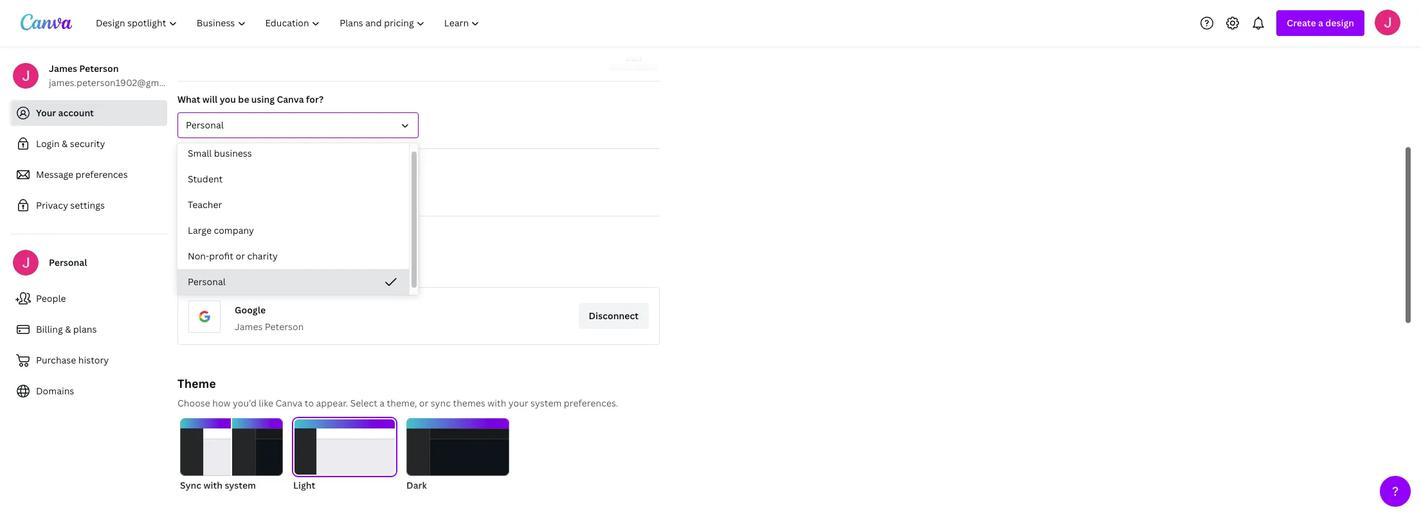Task type: locate. For each thing, give the bounding box(es) containing it.
billing & plans
[[36, 324, 97, 336]]

you left use
[[236, 264, 253, 276]]

large company
[[188, 224, 254, 237]]

peterson
[[79, 62, 119, 75], [265, 321, 304, 333]]

0 vertical spatial canva
[[277, 93, 304, 105]]

domains link
[[10, 379, 167, 405]]

1 horizontal spatial peterson
[[265, 321, 304, 333]]

purchase history
[[36, 354, 109, 367]]

0 vertical spatial &
[[62, 138, 68, 150]]

message
[[36, 169, 73, 181]]

james inside google james peterson
[[235, 321, 263, 333]]

you'd
[[233, 397, 257, 410]]

to left the appear.
[[305, 397, 314, 410]]

or
[[236, 250, 245, 262], [419, 397, 429, 410]]

connected social accounts
[[178, 228, 296, 241]]

0 horizontal spatial or
[[236, 250, 245, 262]]

be
[[238, 93, 249, 105]]

non-profit or charity button
[[178, 244, 409, 269]]

to right in
[[309, 264, 318, 276]]

will
[[202, 93, 218, 105]]

0 vertical spatial you
[[220, 93, 236, 105]]

1 vertical spatial with
[[204, 480, 223, 492]]

james down the google
[[235, 321, 263, 333]]

personal down non-
[[188, 276, 226, 288]]

in
[[299, 264, 307, 276]]

small business option
[[178, 141, 409, 167]]

2 vertical spatial canva
[[276, 397, 303, 410]]

0 vertical spatial james
[[49, 62, 77, 75]]

services
[[178, 264, 214, 276]]

language
[[178, 161, 219, 173]]

1 vertical spatial james.peterson1902@gmail.com
[[49, 77, 190, 89]]

canva right in
[[321, 264, 347, 276]]

or inside button
[[236, 250, 245, 262]]

large company button
[[178, 218, 409, 244]]

to
[[272, 264, 281, 276], [309, 264, 318, 276], [305, 397, 314, 410]]

a
[[1319, 17, 1324, 29], [380, 397, 385, 410]]

history
[[78, 354, 109, 367]]

james
[[49, 62, 77, 75], [235, 321, 263, 333]]

theme
[[178, 376, 216, 392]]

personal up people
[[49, 257, 87, 269]]

james peterson james.peterson1902@gmail.com
[[49, 62, 190, 89]]

with left the your
[[488, 397, 506, 410]]

1 vertical spatial a
[[380, 397, 385, 410]]

login & security link
[[10, 131, 167, 157]]

sync with system
[[180, 480, 256, 492]]

edit button
[[608, 45, 660, 71]]

what
[[178, 93, 200, 105]]

0 vertical spatial james.peterson1902@gmail.com
[[178, 46, 319, 58]]

1 horizontal spatial james
[[235, 321, 263, 333]]

privacy
[[36, 199, 68, 212]]

your account link
[[10, 100, 167, 126]]

system right the your
[[531, 397, 562, 410]]

james.peterson1902@gmail.com inside the james.peterson1902@gmail.com edit
[[178, 46, 319, 58]]

a right select
[[380, 397, 385, 410]]

preferences.
[[564, 397, 618, 410]]

peterson down the google
[[265, 321, 304, 333]]

a left design on the top right of page
[[1319, 17, 1324, 29]]

you for that
[[236, 264, 253, 276]]

1 horizontal spatial with
[[488, 397, 506, 410]]

with right sync
[[204, 480, 223, 492]]

james inside james peterson james.peterson1902@gmail.com
[[49, 62, 77, 75]]

& right login
[[62, 138, 68, 150]]

0 horizontal spatial james
[[49, 62, 77, 75]]

your
[[509, 397, 528, 410]]

1 horizontal spatial or
[[419, 397, 429, 410]]

canva left for?
[[277, 93, 304, 105]]

system
[[531, 397, 562, 410], [225, 480, 256, 492]]

& left the plans
[[65, 324, 71, 336]]

how
[[212, 397, 231, 410]]

you left "be"
[[220, 93, 236, 105]]

peterson inside google james peterson
[[265, 321, 304, 333]]

student option
[[178, 167, 409, 192]]

canva
[[277, 93, 304, 105], [321, 264, 347, 276], [276, 397, 303, 410]]

0 horizontal spatial peterson
[[79, 62, 119, 75]]

you
[[220, 93, 236, 105], [236, 264, 253, 276]]

using
[[251, 93, 275, 105]]

canva for theme
[[276, 397, 303, 410]]

or right profit
[[236, 250, 245, 262]]

personal down 'will'
[[186, 119, 224, 131]]

with
[[488, 397, 506, 410], [204, 480, 223, 492]]

james.peterson1902@gmail.com
[[178, 46, 319, 58], [49, 77, 190, 89]]

james.peterson1902@gmail.com up your account link
[[49, 77, 190, 89]]

james up your account
[[49, 62, 77, 75]]

privacy settings link
[[10, 193, 167, 219]]

accounts
[[255, 228, 296, 241]]

james.peterson1902@gmail.com up what will you be using canva for?
[[178, 46, 319, 58]]

1 vertical spatial james
[[235, 321, 263, 333]]

0 vertical spatial a
[[1319, 17, 1324, 29]]

what will you be using canva for?
[[178, 93, 324, 105]]

0 horizontal spatial a
[[380, 397, 385, 410]]

login
[[36, 138, 60, 150]]

disconnect button
[[579, 304, 649, 329]]

theme,
[[387, 397, 417, 410]]

1 vertical spatial or
[[419, 397, 429, 410]]

0 horizontal spatial with
[[204, 480, 223, 492]]

2 vertical spatial personal
[[188, 276, 226, 288]]

or left sync
[[419, 397, 429, 410]]

people link
[[10, 286, 167, 312]]

a inside theme choose how you'd like canva to appear. select a theme, or sync themes with your system preferences.
[[380, 397, 385, 410]]

1 vertical spatial canva
[[321, 264, 347, 276]]

a inside dropdown button
[[1319, 17, 1324, 29]]

0 vertical spatial with
[[488, 397, 506, 410]]

appear.
[[316, 397, 348, 410]]

0 vertical spatial or
[[236, 250, 245, 262]]

teacher
[[188, 199, 222, 211]]

canva right like on the left
[[276, 397, 303, 410]]

people
[[36, 293, 66, 305]]

profit
[[209, 250, 234, 262]]

1 vertical spatial system
[[225, 480, 256, 492]]

system right sync
[[225, 480, 256, 492]]

non-
[[188, 250, 209, 262]]

1 horizontal spatial a
[[1319, 17, 1324, 29]]

login & security
[[36, 138, 105, 150]]

list box containing small business
[[178, 141, 409, 295]]

1 vertical spatial peterson
[[265, 321, 304, 333]]

non-profit or charity
[[188, 250, 278, 262]]

0 vertical spatial system
[[531, 397, 562, 410]]

1 vertical spatial &
[[65, 324, 71, 336]]

0 vertical spatial peterson
[[79, 62, 119, 75]]

&
[[62, 138, 68, 150], [65, 324, 71, 336]]

personal
[[186, 119, 224, 131], [49, 257, 87, 269], [188, 276, 226, 288]]

google james peterson
[[235, 304, 304, 333]]

large
[[188, 224, 212, 237]]

1 horizontal spatial system
[[531, 397, 562, 410]]

0 horizontal spatial system
[[225, 480, 256, 492]]

list box
[[178, 141, 409, 295]]

canva inside theme choose how you'd like canva to appear. select a theme, or sync themes with your system preferences.
[[276, 397, 303, 410]]

account
[[58, 107, 94, 119]]

peterson up your account link
[[79, 62, 119, 75]]

that
[[216, 264, 234, 276]]

for?
[[306, 93, 324, 105]]

1 vertical spatial you
[[236, 264, 253, 276]]

Light button
[[293, 419, 396, 493]]



Task type: describe. For each thing, give the bounding box(es) containing it.
social
[[228, 228, 253, 241]]

themes
[[453, 397, 485, 410]]

sync
[[180, 480, 201, 492]]

billing & plans link
[[10, 317, 167, 343]]

privacy settings
[[36, 199, 105, 212]]

business
[[214, 147, 252, 160]]

& for login
[[62, 138, 68, 150]]

small business
[[188, 147, 252, 160]]

or inside theme choose how you'd like canva to appear. select a theme, or sync themes with your system preferences.
[[419, 397, 429, 410]]

system inside theme choose how you'd like canva to appear. select a theme, or sync themes with your system preferences.
[[531, 397, 562, 410]]

connected
[[178, 228, 226, 241]]

non-profit or charity option
[[178, 244, 409, 269]]

billing
[[36, 324, 63, 336]]

teacher button
[[178, 192, 409, 218]]

& for billing
[[65, 324, 71, 336]]

message preferences link
[[10, 162, 167, 188]]

james peterson image
[[1375, 9, 1401, 35]]

design
[[1326, 17, 1355, 29]]

peterson inside james peterson james.peterson1902@gmail.com
[[79, 62, 119, 75]]

log
[[284, 264, 297, 276]]

like
[[259, 397, 273, 410]]

security
[[70, 138, 105, 150]]

disconnect
[[589, 310, 639, 322]]

dark
[[406, 480, 427, 492]]

with inside theme choose how you'd like canva to appear. select a theme, or sync themes with your system preferences.
[[488, 397, 506, 410]]

theme choose how you'd like canva to appear. select a theme, or sync themes with your system preferences.
[[178, 376, 618, 410]]

0 vertical spatial personal
[[186, 119, 224, 131]]

top level navigation element
[[87, 10, 491, 36]]

james.peterson1902@gmail.com edit
[[178, 46, 643, 64]]

charity
[[247, 250, 278, 262]]

Personal button
[[178, 113, 419, 138]]

canva for what
[[277, 93, 304, 105]]

small
[[188, 147, 212, 160]]

message preferences
[[36, 169, 128, 181]]

student
[[188, 173, 223, 185]]

teacher option
[[178, 192, 409, 218]]

you for will
[[220, 93, 236, 105]]

Sync with system button
[[180, 419, 283, 493]]

domains
[[36, 385, 74, 397]]

large company option
[[178, 218, 409, 244]]

system inside button
[[225, 480, 256, 492]]

to left log
[[272, 264, 281, 276]]

use
[[255, 264, 270, 276]]

preferences
[[76, 169, 128, 181]]

choose
[[178, 397, 210, 410]]

select
[[350, 397, 377, 410]]

purchase
[[36, 354, 76, 367]]

to inside theme choose how you'd like canva to appear. select a theme, or sync themes with your system preferences.
[[305, 397, 314, 410]]

personal button
[[178, 269, 409, 295]]

with inside button
[[204, 480, 223, 492]]

sync
[[431, 397, 451, 410]]

light
[[293, 480, 315, 492]]

plans
[[73, 324, 97, 336]]

your account
[[36, 107, 94, 119]]

small business button
[[178, 141, 409, 167]]

services that you use to log in to canva
[[178, 264, 347, 276]]

your
[[36, 107, 56, 119]]

edit
[[625, 51, 643, 64]]

create a design
[[1287, 17, 1355, 29]]

create
[[1287, 17, 1316, 29]]

1 vertical spatial personal
[[49, 257, 87, 269]]

Dark button
[[406, 419, 509, 493]]

create a design button
[[1277, 10, 1365, 36]]

google
[[235, 304, 266, 316]]

personal option
[[178, 269, 409, 295]]

personal inside option
[[188, 276, 226, 288]]

company
[[214, 224, 254, 237]]

student button
[[178, 167, 409, 192]]

settings
[[70, 199, 105, 212]]

purchase history link
[[10, 348, 167, 374]]



Task type: vqa. For each thing, say whether or not it's contained in the screenshot.
zoom button
no



